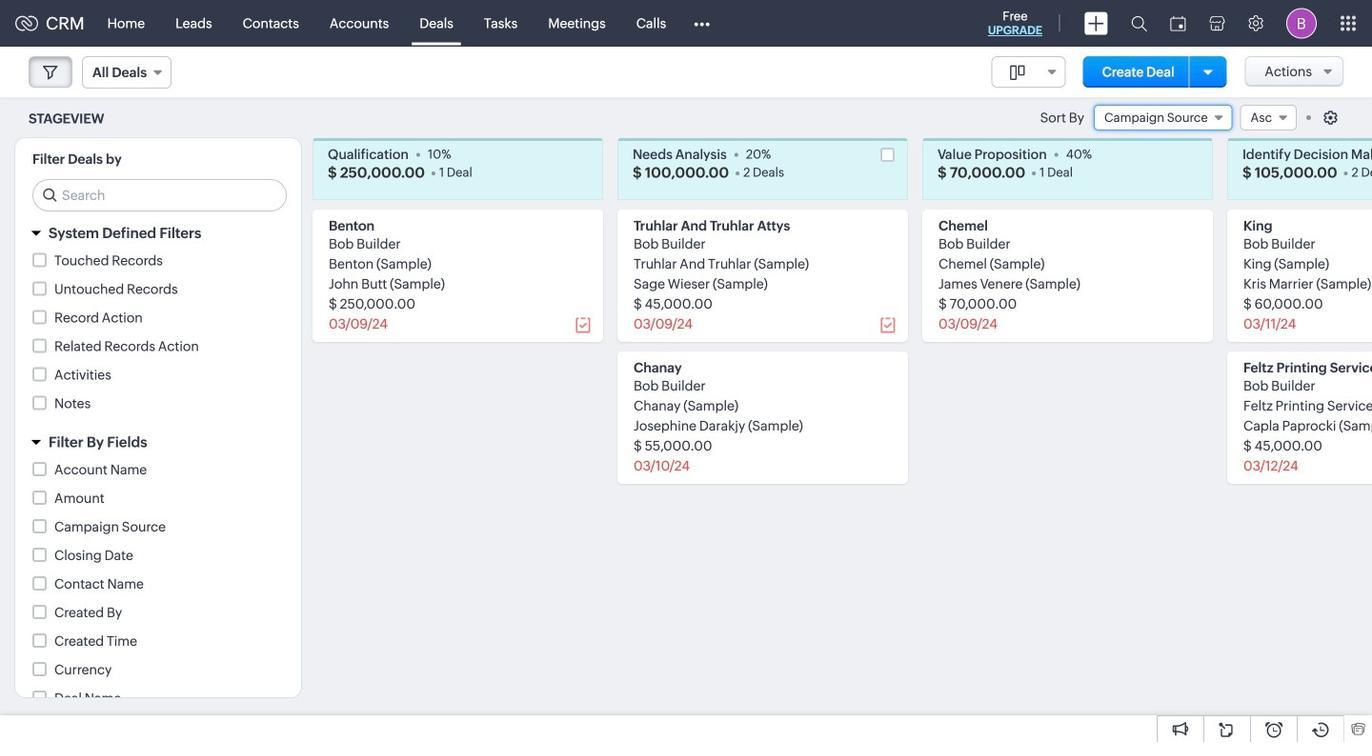Task type: vqa. For each thing, say whether or not it's contained in the screenshot.
PROFILE element
yes



Task type: describe. For each thing, give the bounding box(es) containing it.
Other Modules field
[[682, 8, 723, 39]]

create menu image
[[1085, 12, 1109, 35]]

Search text field
[[33, 180, 286, 211]]

profile image
[[1287, 8, 1317, 39]]



Task type: locate. For each thing, give the bounding box(es) containing it.
logo image
[[15, 16, 38, 31]]

profile element
[[1276, 0, 1329, 46]]

search image
[[1132, 15, 1148, 31]]

create menu element
[[1073, 0, 1120, 46]]

none field size
[[992, 56, 1067, 88]]

None field
[[82, 56, 172, 89], [992, 56, 1067, 88], [1094, 105, 1233, 131], [1241, 105, 1297, 131], [82, 56, 172, 89], [1094, 105, 1233, 131], [1241, 105, 1297, 131]]

size image
[[1010, 64, 1026, 81]]

search element
[[1120, 0, 1159, 47]]

calendar image
[[1171, 16, 1187, 31]]



